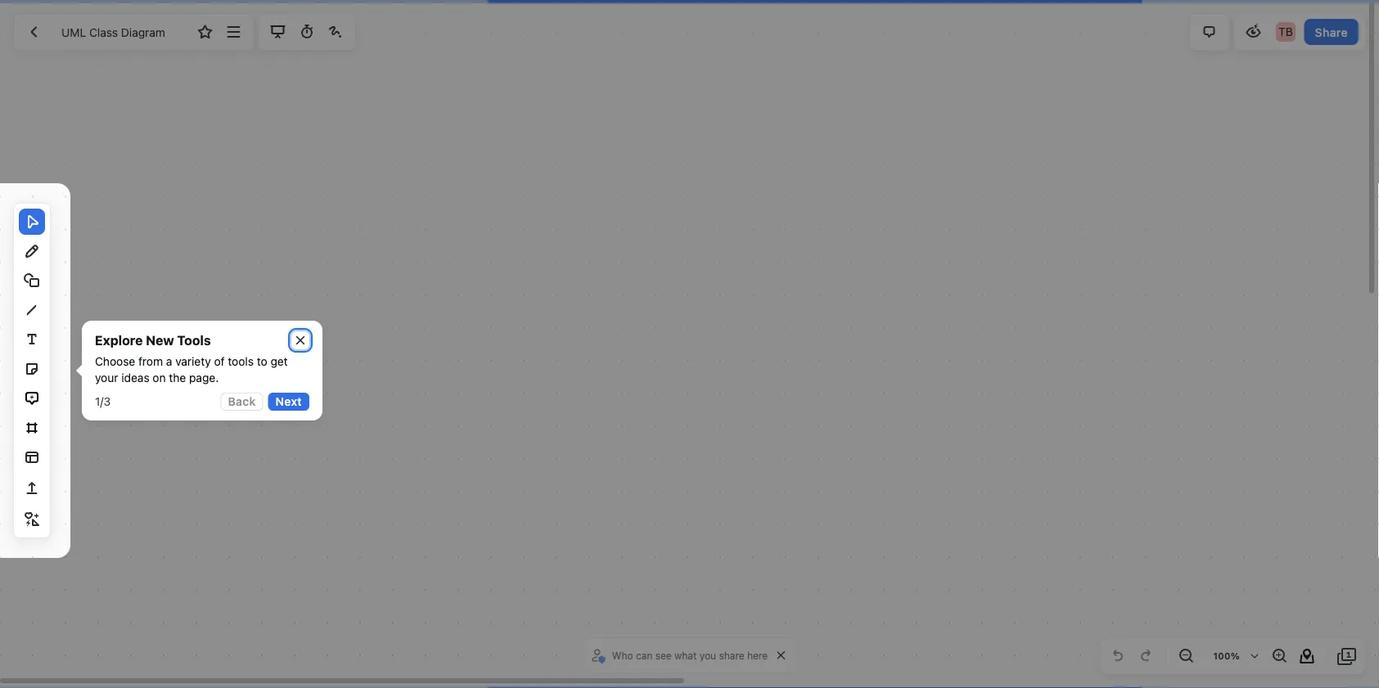 Task type: locate. For each thing, give the bounding box(es) containing it.
zoom out image
[[1176, 647, 1196, 666]]

Document name text field
[[49, 19, 189, 45]]

dashboard image
[[24, 22, 43, 42]]

tools
[[228, 355, 254, 368]]

explore
[[95, 333, 143, 348]]

%
[[1231, 651, 1240, 662]]

timer image
[[297, 22, 317, 42]]

the
[[169, 371, 186, 385]]

you
[[700, 650, 716, 661]]

who can see what you share here button
[[589, 643, 772, 668]]

star this whiteboard image
[[195, 22, 215, 42]]

more options image
[[224, 22, 244, 42]]

tb
[[1279, 25, 1293, 38]]

/
[[100, 395, 104, 408]]

more tools image
[[22, 510, 42, 530]]

progress bar
[[0, 0, 1379, 3]]

choose from a variety of tools to get your ideas on the page.
[[95, 355, 288, 385]]

share
[[719, 650, 745, 661]]

to
[[257, 355, 267, 368]]

templates image
[[22, 448, 42, 467]]

next
[[276, 395, 302, 409]]

tools
[[177, 333, 211, 348]]

your
[[95, 371, 118, 385]]

comment panel image
[[1200, 22, 1220, 42]]

present image
[[268, 22, 288, 42]]

100
[[1214, 651, 1231, 662]]

upload image
[[22, 479, 42, 499]]

100 %
[[1214, 651, 1240, 662]]

new
[[146, 333, 174, 348]]

tb button
[[1273, 19, 1299, 45]]

zoom in image
[[1270, 647, 1289, 666]]

explore new tools
[[95, 333, 211, 348]]



Task type: describe. For each thing, give the bounding box(es) containing it.
from
[[138, 355, 163, 368]]

next button
[[268, 393, 309, 411]]

laser image
[[326, 22, 345, 42]]

1 / 3
[[95, 395, 111, 408]]

here
[[747, 650, 768, 661]]

variety
[[175, 355, 211, 368]]

who can see what you share here
[[612, 650, 768, 661]]

share button
[[1305, 19, 1359, 45]]

1
[[95, 395, 100, 408]]

page.
[[189, 371, 219, 385]]

see
[[655, 650, 672, 661]]

share
[[1315, 25, 1348, 39]]

all eyes on me image
[[1244, 22, 1264, 42]]

can
[[636, 650, 653, 661]]

choose from a variety of tools to get your ideas on the page. element
[[95, 354, 309, 386]]

a
[[166, 355, 172, 368]]

choose
[[95, 355, 135, 368]]

explore new tools tooltip
[[70, 321, 323, 421]]

pages image
[[1338, 647, 1357, 666]]

explore new tools element
[[95, 331, 211, 350]]

who
[[612, 650, 633, 661]]

ideas
[[121, 371, 150, 385]]

3
[[104, 395, 111, 408]]

of
[[214, 355, 225, 368]]

what
[[675, 650, 697, 661]]

get
[[271, 355, 288, 368]]

on
[[153, 371, 166, 385]]



Task type: vqa. For each thing, say whether or not it's contained in the screenshot.
Explore New Tools tooltip
yes



